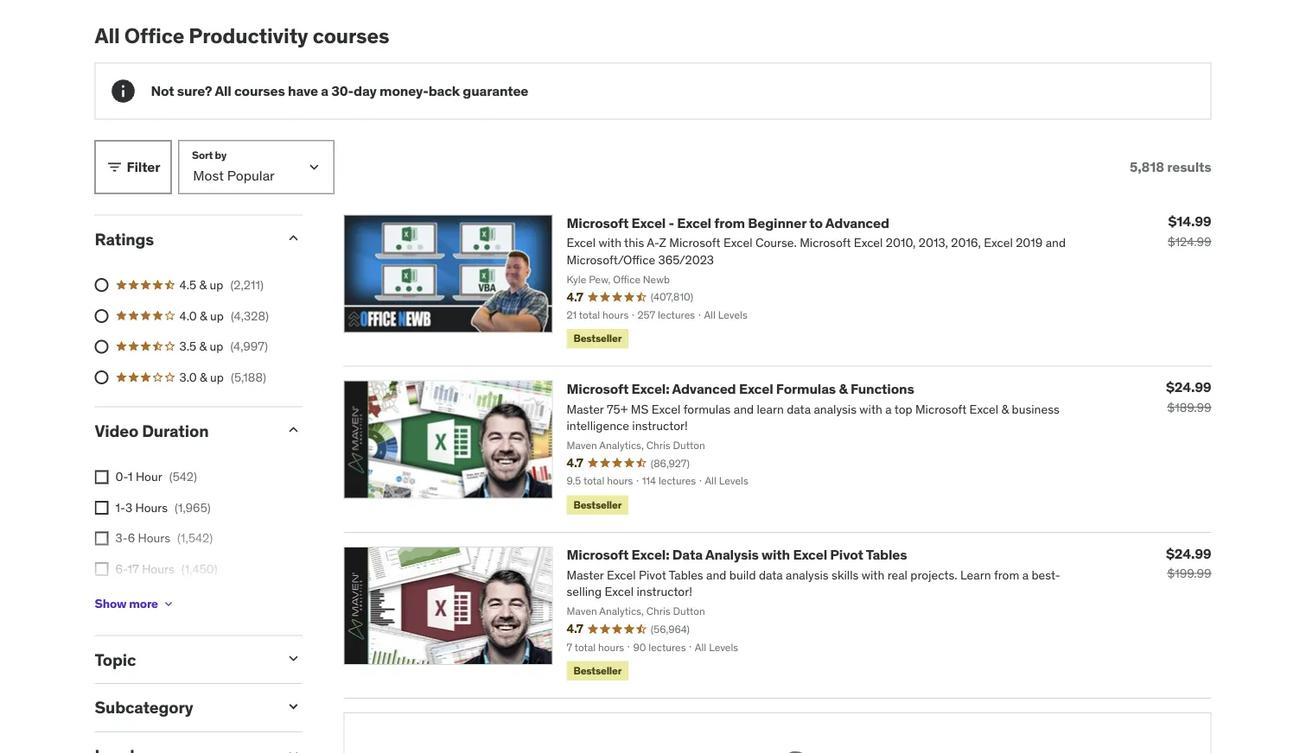 Task type: vqa. For each thing, say whether or not it's contained in the screenshot.


Task type: describe. For each thing, give the bounding box(es) containing it.
excel right with
[[793, 546, 827, 564]]

productivity
[[189, 23, 308, 49]]

hours for 6-17 hours
[[142, 562, 174, 577]]

video duration button
[[95, 421, 271, 441]]

(5,188)
[[231, 370, 266, 385]]

day
[[354, 82, 377, 100]]

functions
[[851, 380, 914, 398]]

(1,542)
[[177, 531, 213, 546]]

$199.99
[[1167, 566, 1212, 582]]

small image for topic
[[285, 650, 302, 668]]

topic
[[95, 650, 136, 670]]

topic button
[[95, 650, 271, 670]]

$24.99 for microsoft excel: advanced excel formulas & functions
[[1166, 379, 1212, 396]]

0 horizontal spatial all
[[95, 23, 120, 49]]

(2,211)
[[230, 277, 264, 293]]

$24.99 $189.99
[[1166, 379, 1212, 415]]

3.5
[[179, 339, 196, 354]]

guarantee
[[463, 82, 528, 100]]

back
[[428, 82, 460, 100]]

up for 3.0 & up
[[210, 370, 224, 385]]

$124.99
[[1168, 234, 1212, 249]]

6
[[128, 531, 135, 546]]

4.0
[[179, 308, 197, 324]]

excel left '-'
[[632, 214, 666, 232]]

money-
[[380, 82, 428, 100]]

small image for video duration
[[285, 422, 302, 439]]

sure?
[[177, 82, 212, 100]]

0 horizontal spatial advanced
[[672, 380, 736, 398]]

small image inside the filter 'button'
[[106, 159, 123, 176]]

3
[[125, 500, 132, 516]]

ratings button
[[95, 229, 271, 249]]

formulas
[[776, 380, 836, 398]]

0-1 hour (542)
[[115, 469, 197, 485]]

& for 3.0
[[200, 370, 207, 385]]

(542)
[[169, 469, 197, 485]]

(4,997)
[[230, 339, 268, 354]]

17+
[[115, 592, 134, 608]]

to
[[809, 214, 823, 232]]

hours for 3-6 hours
[[138, 531, 170, 546]]

from
[[714, 214, 745, 232]]

(1,965)
[[175, 500, 211, 516]]

tables
[[866, 546, 907, 564]]

up for 3.5 & up
[[210, 339, 223, 354]]

filter
[[127, 158, 160, 176]]

3.0 & up (5,188)
[[179, 370, 266, 385]]

$14.99
[[1168, 213, 1212, 230]]

17
[[128, 562, 139, 577]]

microsoft excel: data analysis with excel pivot tables
[[567, 546, 907, 564]]

1
[[128, 469, 133, 485]]

17+ hours
[[115, 592, 170, 608]]

4.0 & up (4,328)
[[179, 308, 269, 324]]

5,818 results status
[[1130, 158, 1212, 176]]

not
[[151, 82, 174, 100]]

small image for ratings
[[285, 229, 302, 247]]

3 small image from the top
[[285, 747, 302, 754]]

small image for subcategory
[[285, 699, 302, 716]]

video duration
[[95, 421, 209, 441]]

hour
[[136, 469, 162, 485]]

excel left "formulas"
[[739, 380, 773, 398]]

microsoft excel - excel from beginner to advanced
[[567, 214, 889, 232]]

1-
[[115, 500, 125, 516]]

xsmall image inside show more button
[[162, 598, 175, 612]]

xsmall image for 3-
[[95, 532, 108, 546]]

filter button
[[95, 140, 171, 194]]

0 vertical spatial xsmall image
[[95, 501, 108, 515]]

a
[[321, 82, 328, 100]]

analysis
[[705, 546, 759, 564]]

show more button
[[95, 587, 175, 622]]

microsoft excel: advanced excel formulas & functions link
[[567, 380, 914, 398]]

all office productivity courses
[[95, 23, 389, 49]]

excel: for advanced
[[632, 380, 670, 398]]

& right "formulas"
[[839, 380, 848, 398]]



Task type: locate. For each thing, give the bounding box(es) containing it.
excel: for data
[[632, 546, 670, 564]]

xsmall image left 0-
[[95, 471, 108, 484]]

duration
[[142, 421, 209, 441]]

hours for 1-3 hours
[[135, 500, 168, 516]]

2 vertical spatial xsmall image
[[95, 563, 108, 577]]

xsmall image right more
[[162, 598, 175, 612]]

courses for productivity
[[313, 23, 389, 49]]

microsoft excel: data analysis with excel pivot tables link
[[567, 546, 907, 564]]

courses for all
[[234, 82, 285, 100]]

up right the 4.5
[[210, 277, 223, 293]]

0-
[[115, 469, 128, 485]]

0 vertical spatial small image
[[106, 159, 123, 176]]

up right 4.0
[[210, 308, 224, 324]]

$24.99 up the $199.99 on the right bottom of page
[[1166, 545, 1212, 563]]

0 vertical spatial advanced
[[825, 214, 889, 232]]

0 horizontal spatial xsmall image
[[95, 501, 108, 515]]

& for 4.5
[[199, 277, 207, 293]]

hours right 17+
[[137, 592, 170, 608]]

0 vertical spatial small image
[[285, 650, 302, 668]]

$24.99 $199.99
[[1166, 545, 1212, 582]]

& right the 4.5
[[199, 277, 207, 293]]

microsoft excel: advanced excel formulas & functions
[[567, 380, 914, 398]]

1 vertical spatial advanced
[[672, 380, 736, 398]]

1 vertical spatial excel:
[[632, 546, 670, 564]]

2 $24.99 from the top
[[1166, 545, 1212, 563]]

small image
[[106, 159, 123, 176], [285, 229, 302, 247], [285, 422, 302, 439]]

xsmall image for 0-
[[95, 471, 108, 484]]

all
[[95, 23, 120, 49], [215, 82, 231, 100]]

3 xsmall image from the top
[[95, 563, 108, 577]]

0 vertical spatial all
[[95, 23, 120, 49]]

microsoft for microsoft excel: data analysis with excel pivot tables
[[567, 546, 629, 564]]

& right 3.5
[[199, 339, 207, 354]]

1 small image from the top
[[285, 650, 302, 668]]

courses up 30-
[[313, 23, 389, 49]]

1 vertical spatial small image
[[285, 699, 302, 716]]

& right 4.0
[[200, 308, 207, 324]]

up for 4.5 & up
[[210, 277, 223, 293]]

1 horizontal spatial all
[[215, 82, 231, 100]]

up
[[210, 277, 223, 293], [210, 308, 224, 324], [210, 339, 223, 354], [210, 370, 224, 385]]

small image
[[285, 650, 302, 668], [285, 699, 302, 716], [285, 747, 302, 754]]

3.0
[[179, 370, 197, 385]]

all right sure?
[[215, 82, 231, 100]]

-
[[669, 214, 674, 232]]

microsoft excel - excel from beginner to advanced link
[[567, 214, 889, 232]]

$24.99 up $189.99
[[1166, 379, 1212, 396]]

data
[[672, 546, 703, 564]]

office
[[124, 23, 184, 49]]

1 microsoft from the top
[[567, 214, 629, 232]]

hours right 6 on the left
[[138, 531, 170, 546]]

1 xsmall image from the top
[[95, 471, 108, 484]]

0 vertical spatial xsmall image
[[95, 471, 108, 484]]

hours
[[135, 500, 168, 516], [138, 531, 170, 546], [142, 562, 174, 577], [137, 592, 170, 608]]

courses left have
[[234, 82, 285, 100]]

1 vertical spatial microsoft
[[567, 380, 629, 398]]

volkswagen image
[[777, 749, 815, 754]]

with
[[762, 546, 790, 564]]

1 vertical spatial courses
[[234, 82, 285, 100]]

xsmall image for 6-
[[95, 563, 108, 577]]

3-
[[115, 531, 128, 546]]

1 vertical spatial xsmall image
[[162, 598, 175, 612]]

$24.99 for microsoft excel: data analysis with excel pivot tables
[[1166, 545, 1212, 563]]

1 $24.99 from the top
[[1166, 379, 1212, 396]]

$189.99
[[1167, 400, 1212, 415]]

1 vertical spatial all
[[215, 82, 231, 100]]

ratings
[[95, 229, 154, 249]]

3.5 & up (4,997)
[[179, 339, 268, 354]]

6-
[[115, 562, 128, 577]]

3 microsoft from the top
[[567, 546, 629, 564]]

excel
[[632, 214, 666, 232], [677, 214, 711, 232], [739, 380, 773, 398], [793, 546, 827, 564]]

(1,450)
[[181, 562, 218, 577]]

courses
[[313, 23, 389, 49], [234, 82, 285, 100]]

up for 4.0 & up
[[210, 308, 224, 324]]

beginner
[[748, 214, 806, 232]]

video
[[95, 421, 138, 441]]

3-6 hours (1,542)
[[115, 531, 213, 546]]

1 horizontal spatial advanced
[[825, 214, 889, 232]]

0 vertical spatial microsoft
[[567, 214, 629, 232]]

4.5 & up (2,211)
[[179, 277, 264, 293]]

& for 4.0
[[200, 308, 207, 324]]

0 vertical spatial courses
[[313, 23, 389, 49]]

microsoft for microsoft excel: advanced excel formulas & functions
[[567, 380, 629, 398]]

2 microsoft from the top
[[567, 380, 629, 398]]

1 horizontal spatial courses
[[313, 23, 389, 49]]

subcategory button
[[95, 698, 271, 719]]

excel right '-'
[[677, 214, 711, 232]]

more
[[129, 596, 158, 612]]

1 vertical spatial $24.99
[[1166, 545, 1212, 563]]

have
[[288, 82, 318, 100]]

$24.99
[[1166, 379, 1212, 396], [1166, 545, 1212, 563]]

xsmall image left 3-
[[95, 532, 108, 546]]

& for 3.5
[[199, 339, 207, 354]]

results
[[1167, 158, 1212, 176]]

0 horizontal spatial courses
[[234, 82, 285, 100]]

show more
[[95, 596, 158, 612]]

subcategory
[[95, 698, 193, 719]]

1 vertical spatial xsmall image
[[95, 532, 108, 546]]

xsmall image
[[95, 501, 108, 515], [162, 598, 175, 612]]

microsoft
[[567, 214, 629, 232], [567, 380, 629, 398], [567, 546, 629, 564]]

not sure? all courses have a 30-day money-back guarantee
[[151, 82, 528, 100]]

microsoft for microsoft excel - excel from beginner to advanced
[[567, 214, 629, 232]]

2 excel: from the top
[[632, 546, 670, 564]]

2 xsmall image from the top
[[95, 532, 108, 546]]

pivot
[[830, 546, 863, 564]]

hours right "3"
[[135, 500, 168, 516]]

5,818 results
[[1130, 158, 1212, 176]]

& right 3.0
[[200, 370, 207, 385]]

30-
[[331, 82, 354, 100]]

2 small image from the top
[[285, 699, 302, 716]]

0 vertical spatial excel:
[[632, 380, 670, 398]]

4.5
[[179, 277, 196, 293]]

excel:
[[632, 380, 670, 398], [632, 546, 670, 564]]

2 vertical spatial microsoft
[[567, 546, 629, 564]]

$14.99 $124.99
[[1168, 213, 1212, 249]]

0 vertical spatial $24.99
[[1166, 379, 1212, 396]]

1 vertical spatial small image
[[285, 229, 302, 247]]

all left office
[[95, 23, 120, 49]]

2 vertical spatial small image
[[285, 422, 302, 439]]

&
[[199, 277, 207, 293], [200, 308, 207, 324], [199, 339, 207, 354], [200, 370, 207, 385], [839, 380, 848, 398]]

show
[[95, 596, 126, 612]]

1-3 hours (1,965)
[[115, 500, 211, 516]]

xsmall image left the 1-
[[95, 501, 108, 515]]

1 horizontal spatial xsmall image
[[162, 598, 175, 612]]

5,818
[[1130, 158, 1164, 176]]

(4,328)
[[231, 308, 269, 324]]

hours right the 17 on the left bottom of the page
[[142, 562, 174, 577]]

xsmall image
[[95, 471, 108, 484], [95, 532, 108, 546], [95, 563, 108, 577]]

1 excel: from the top
[[632, 380, 670, 398]]

up right 3.0
[[210, 370, 224, 385]]

advanced
[[825, 214, 889, 232], [672, 380, 736, 398]]

xsmall image left '6-'
[[95, 563, 108, 577]]

2 vertical spatial small image
[[285, 747, 302, 754]]

6-17 hours (1,450)
[[115, 562, 218, 577]]

up right 3.5
[[210, 339, 223, 354]]



